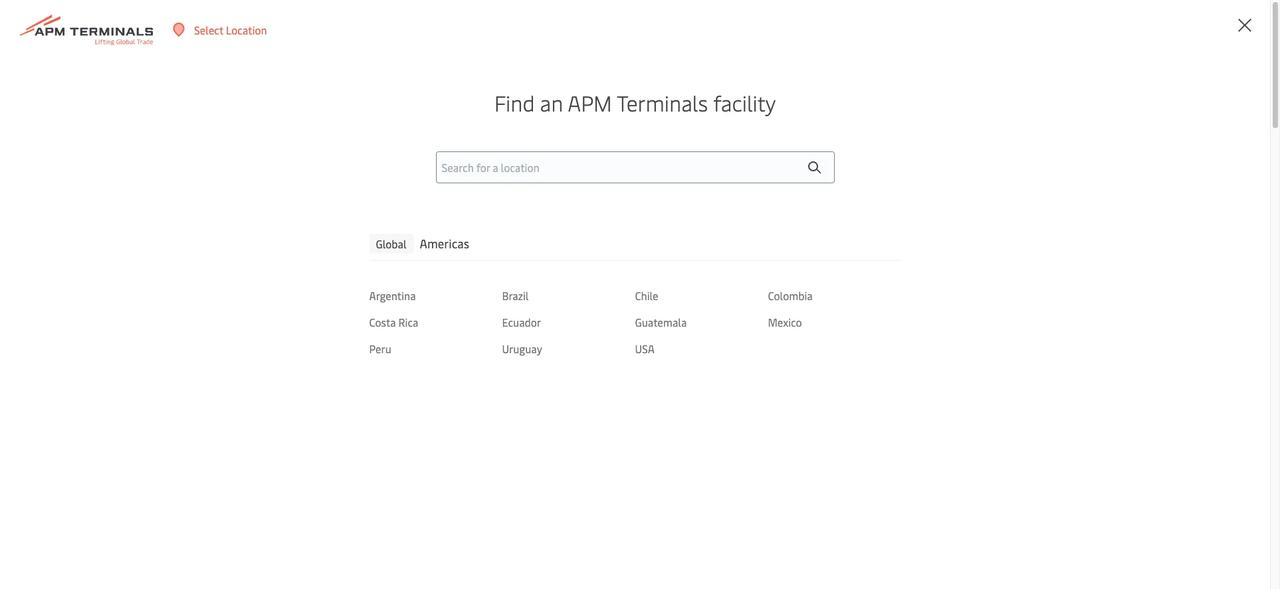 Task type: vqa. For each thing, say whether or not it's contained in the screenshot.
right by
yes



Task type: locate. For each thing, give the bounding box(es) containing it.
globe.
[[579, 322, 608, 337]]

1 vertical spatial will
[[404, 344, 420, 358]]

standard down is
[[191, 322, 234, 337]]

argentina button
[[369, 288, 502, 303]]

standard
[[191, 322, 234, 337], [480, 344, 522, 358]]

mexico
[[768, 315, 802, 330]]

0 vertical spatial by
[[586, 301, 597, 316]]

lift
[[445, 344, 459, 358]]

guatemala button
[[635, 315, 768, 330]]

our left 64
[[426, 322, 442, 337]]

1 vertical spatial by
[[344, 344, 355, 358]]

best
[[375, 301, 396, 316]]

1 vertical spatial standard
[[480, 344, 522, 358]]

chile button
[[635, 288, 768, 303]]

0 horizontal spatial terminals
[[167, 301, 213, 316]]

costa rica button
[[369, 315, 502, 330]]

1 vertical spatial apm
[[142, 301, 165, 316]]

on
[[610, 322, 623, 337]]

brazil button
[[502, 288, 635, 303]]

terminals
[[617, 88, 708, 117], [167, 301, 213, 316]]

of
[[236, 322, 247, 337], [413, 322, 424, 337], [525, 344, 535, 358]]

pathway
[[248, 301, 289, 316]]

apm right an
[[568, 88, 612, 117]]

2 our from the left
[[426, 322, 442, 337]]

net
[[300, 344, 316, 358]]

uruguay button
[[502, 342, 635, 356]]

of right each on the left
[[413, 322, 424, 337]]

0 vertical spatial will
[[508, 301, 525, 316]]

standard down locations
[[480, 344, 522, 358]]

a
[[240, 301, 246, 316]]

0 horizontal spatial of
[[236, 322, 247, 337]]

0 vertical spatial apm
[[568, 88, 612, 117]]

this
[[565, 301, 583, 316]]

by down experience
[[344, 344, 355, 358]]

colombia button
[[768, 288, 901, 303]]

2 horizontal spatial our
[[626, 322, 642, 337]]

global
[[376, 237, 406, 251]]

our
[[249, 322, 265, 337], [426, 322, 442, 337], [626, 322, 642, 337]]

americas button
[[420, 234, 469, 254]]

0 horizontal spatial by
[[344, 344, 355, 358]]

the
[[318, 301, 334, 316], [173, 322, 189, 337], [561, 322, 576, 337], [461, 344, 477, 358]]

also
[[423, 344, 443, 358]]

colombia
[[768, 288, 813, 303]]

our down pathway
[[249, 322, 265, 337]]

lifting standards
[[142, 223, 430, 276]]

1 horizontal spatial will
[[508, 301, 525, 316]]

our right on on the left of page
[[626, 322, 642, 337]]

lifting
[[142, 322, 170, 337]]

1 horizontal spatial our
[[426, 322, 442, 337]]

select location
[[194, 22, 267, 37]]

0 horizontal spatial apm
[[142, 301, 165, 316]]

locations
[[478, 322, 522, 337]]

0 vertical spatial standard
[[191, 322, 234, 337]]

terminal
[[398, 301, 440, 316]]

will
[[508, 301, 525, 316], [404, 344, 420, 358]]

1 our from the left
[[249, 322, 265, 337]]

of down around at the bottom
[[525, 344, 535, 358]]

1 vertical spatial terminals
[[167, 301, 213, 316]]

location
[[226, 22, 267, 37]]

ecuador button
[[502, 315, 635, 330]]

apm
[[568, 88, 612, 117], [142, 301, 165, 316]]

1 horizontal spatial terminals
[[617, 88, 708, 117]]

apm up lifting
[[142, 301, 165, 316]]

by
[[586, 301, 597, 316], [344, 344, 355, 358]]

of down a on the bottom
[[236, 322, 247, 337]]

0 vertical spatial terminals
[[617, 88, 708, 117]]

will right the "we"
[[404, 344, 420, 358]]

Search for a location search field
[[436, 152, 834, 183]]

brazil
[[502, 288, 529, 303]]

to
[[291, 301, 301, 316]]

by right 'this'
[[586, 301, 597, 316]]

peru
[[369, 342, 391, 356]]

constantly
[[599, 301, 650, 316]]

1 horizontal spatial apm
[[568, 88, 612, 117]]

is
[[216, 301, 223, 316]]

0 horizontal spatial our
[[249, 322, 265, 337]]

the right be
[[318, 301, 334, 316]]

the right the lift
[[461, 344, 477, 358]]

rica
[[398, 315, 418, 330]]

1 horizontal spatial of
[[413, 322, 424, 337]]

will right we
[[508, 301, 525, 316]]

uruguay
[[502, 342, 542, 356]]

towards
[[259, 344, 297, 358]]



Task type: describe. For each thing, give the bounding box(es) containing it.
mexico button
[[768, 315, 901, 330]]

company.
[[442, 301, 488, 316]]

an
[[540, 88, 563, 117]]

peru button
[[369, 342, 502, 356]]

key
[[460, 322, 476, 337]]

find
[[494, 88, 535, 117]]

select
[[194, 22, 223, 37]]

the up uruguay button
[[561, 322, 576, 337]]

we
[[388, 344, 401, 358]]

experience
[[322, 322, 374, 337]]

apm terminals is on a pathway to be the world's best terminal company. we will achieve this by constantly lifting the standard of our customers' experience at each of our 64 key locations around the globe. on our decarbonisation journey towards net zero  by 2040, we will also lift the standard of responsibility.
[[142, 301, 650, 358]]

around
[[524, 322, 558, 337]]

standards
[[261, 223, 430, 276]]

find an apm terminals facility
[[494, 88, 776, 117]]

decarbonisation
[[142, 344, 218, 358]]

apm inside apm terminals is on a pathway to be the world's best terminal company. we will achieve this by constantly lifting the standard of our customers' experience at each of our 64 key locations around the globe. on our decarbonisation journey towards net zero  by 2040, we will also lift the standard of responsibility.
[[142, 301, 165, 316]]

global button
[[369, 234, 413, 254]]

we
[[490, 301, 505, 316]]

journey
[[221, 344, 257, 358]]

usa button
[[635, 342, 768, 356]]

0 horizontal spatial standard
[[191, 322, 234, 337]]

2040,
[[357, 344, 385, 358]]

terminals inside apm terminals is on a pathway to be the world's best terminal company. we will achieve this by constantly lifting the standard of our customers' experience at each of our 64 key locations around the globe. on our decarbonisation journey towards net zero  by 2040, we will also lift the standard of responsibility.
[[167, 301, 213, 316]]

facility
[[713, 88, 776, 117]]

on
[[226, 301, 238, 316]]

64
[[445, 322, 457, 337]]

1 horizontal spatial by
[[586, 301, 597, 316]]

chile
[[635, 288, 658, 303]]

2 horizontal spatial of
[[525, 344, 535, 358]]

responsibility.
[[538, 344, 604, 358]]

at
[[376, 322, 386, 337]]

ecuador
[[502, 315, 541, 330]]

guatemala
[[635, 315, 687, 330]]

each
[[388, 322, 411, 337]]

world's
[[336, 301, 372, 316]]

be
[[304, 301, 316, 316]]

3 our from the left
[[626, 322, 642, 337]]

the up decarbonisation
[[173, 322, 189, 337]]

0 horizontal spatial will
[[404, 344, 420, 358]]

argentina
[[369, 288, 416, 303]]

customers'
[[268, 322, 320, 337]]

usa
[[635, 342, 655, 356]]

lifting
[[142, 223, 251, 276]]

americas
[[420, 235, 469, 252]]

costa rica
[[369, 315, 418, 330]]

1 horizontal spatial standard
[[480, 344, 522, 358]]

costa
[[369, 315, 396, 330]]

achieve
[[527, 301, 563, 316]]



